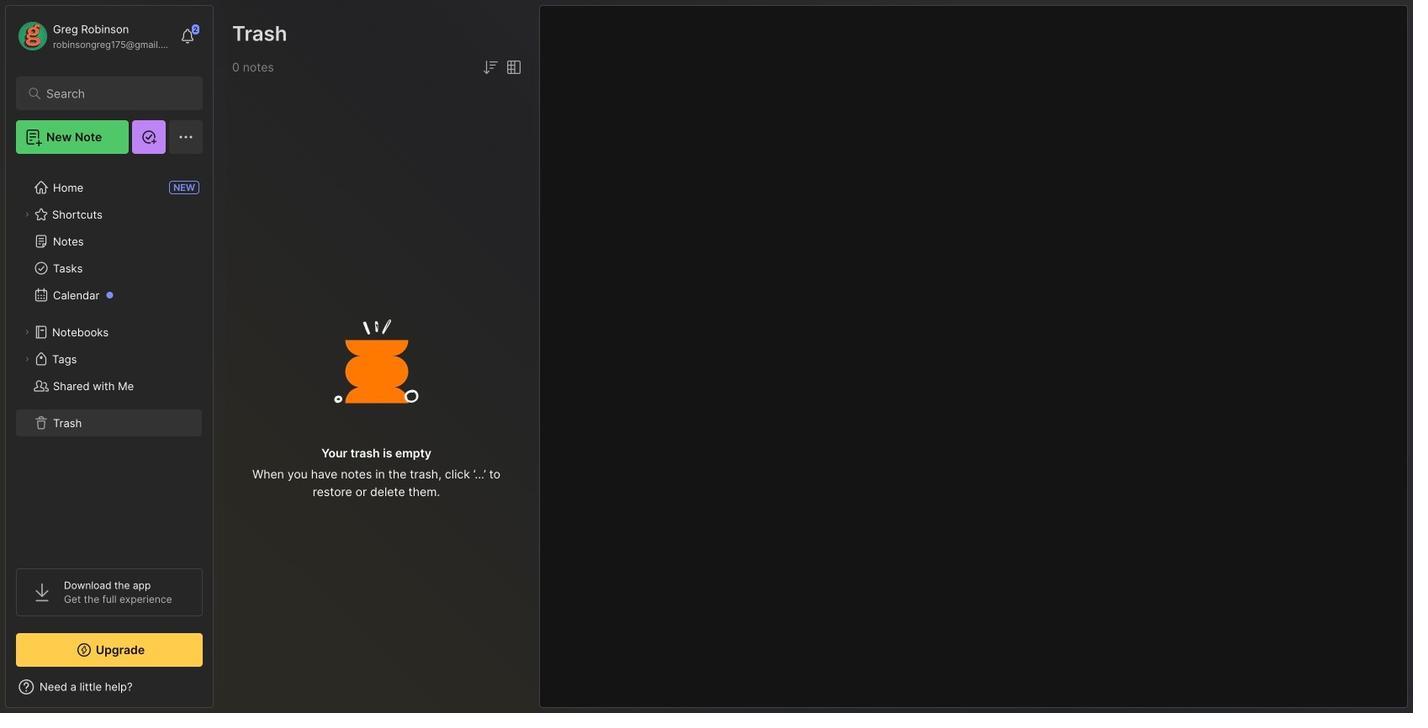 Task type: locate. For each thing, give the bounding box(es) containing it.
main element
[[0, 0, 219, 713]]

None search field
[[46, 83, 180, 103]]

expand tags image
[[22, 354, 32, 364]]

tree inside main element
[[6, 164, 213, 554]]

Account field
[[16, 19, 172, 53]]

Sort options field
[[480, 57, 501, 77]]

Search text field
[[46, 86, 180, 102]]

tree
[[6, 164, 213, 554]]



Task type: vqa. For each thing, say whether or not it's contained in the screenshot.
'Note Window - Loading' element
yes



Task type: describe. For each thing, give the bounding box(es) containing it.
note window - loading element
[[539, 5, 1408, 708]]

expand notebooks image
[[22, 327, 32, 337]]

click to collapse image
[[212, 682, 225, 702]]

none search field inside main element
[[46, 83, 180, 103]]

View options field
[[501, 57, 524, 77]]

WHAT'S NEW field
[[6, 674, 213, 701]]



